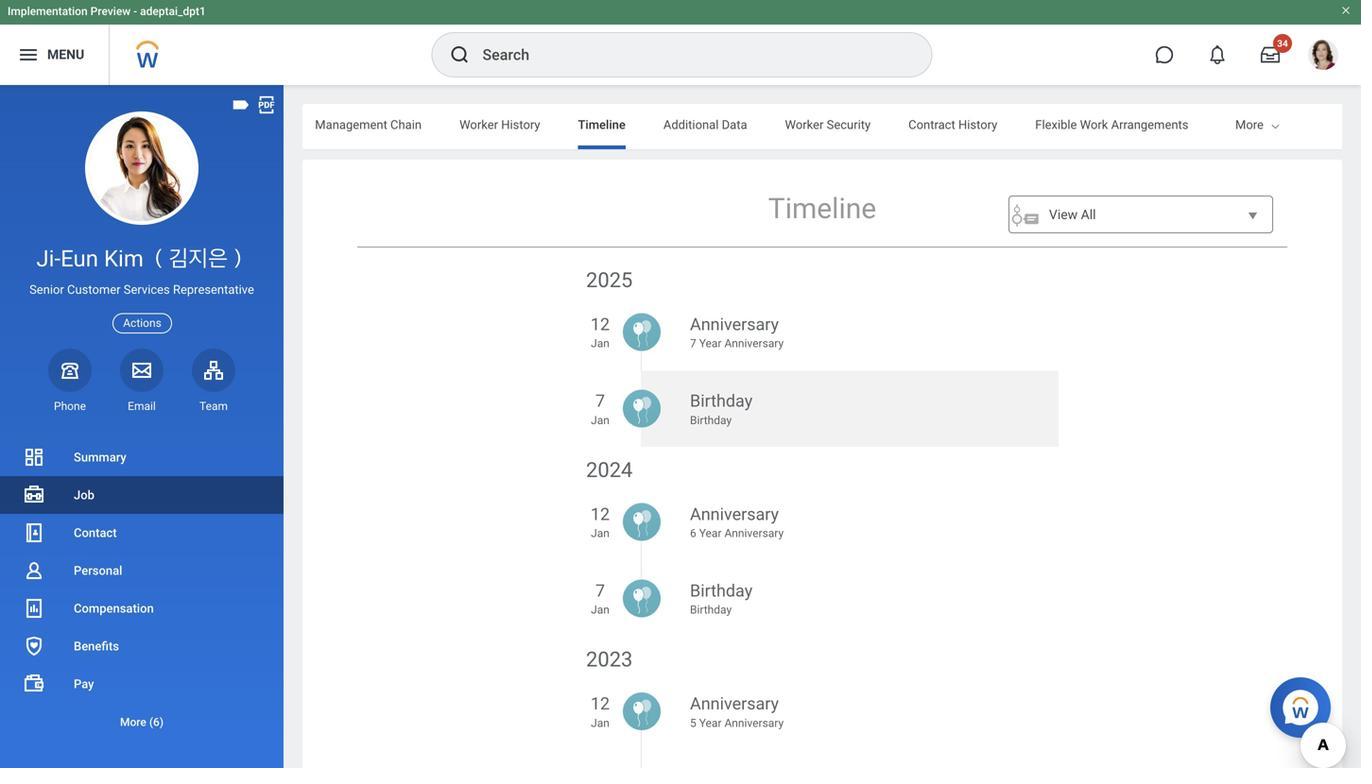 Task type: vqa. For each thing, say whether or not it's contained in the screenshot.
the top 12 JAN
yes



Task type: describe. For each thing, give the bounding box(es) containing it.
phone
[[54, 400, 86, 413]]

benefits image
[[23, 635, 45, 658]]

1 horizontal spatial timeline
[[768, 192, 876, 225]]

flexible
[[1035, 118, 1077, 132]]

contract history
[[909, 118, 998, 132]]

34 button
[[1250, 34, 1292, 76]]

more (6)
[[120, 716, 164, 729]]

more for more (6)
[[120, 716, 146, 729]]

year for 2023
[[699, 717, 722, 730]]

anniversary 5 year anniversary
[[690, 695, 784, 730]]

senior customer services representative
[[29, 283, 254, 297]]

2023
[[586, 648, 633, 672]]

close environment banner image
[[1340, 5, 1352, 16]]

view team image
[[202, 359, 225, 382]]

tag image
[[231, 95, 251, 115]]

benefits link
[[0, 628, 284, 665]]

1 birthday from the top
[[690, 392, 753, 411]]

12 jan for 2024
[[591, 505, 610, 540]]

representative
[[173, 283, 254, 297]]

more for more
[[1236, 118, 1264, 132]]

more (6) button
[[0, 703, 284, 741]]

34
[[1277, 38, 1288, 49]]

contract
[[909, 118, 955, 132]]

team
[[199, 400, 228, 413]]

justify image
[[17, 43, 40, 66]]

navigation pane region
[[0, 85, 284, 769]]

4 jan from the top
[[591, 604, 610, 617]]

year for 2025
[[699, 337, 722, 350]]

implementation
[[8, 5, 88, 18]]

kim
[[104, 245, 144, 272]]

menu banner
[[0, 0, 1361, 85]]

worker history
[[460, 118, 540, 132]]

2024 menu item
[[586, 456, 1059, 580]]

phone image
[[57, 359, 83, 382]]

12 for 2025
[[591, 315, 610, 335]]

security
[[827, 118, 871, 132]]

more (6) button
[[0, 711, 284, 734]]

phone button
[[48, 349, 92, 414]]

2 birthday birthday from the top
[[690, 581, 753, 617]]

job link
[[0, 476, 284, 514]]

menu
[[47, 47, 84, 63]]

menu button
[[0, 25, 109, 85]]

arrangements
[[1111, 118, 1189, 132]]

view all button
[[1009, 196, 1273, 235]]

Search Workday  search field
[[483, 34, 893, 76]]

ji-eun kim （김지은）
[[36, 245, 247, 272]]

email ji-eun kim （김지은） element
[[120, 399, 164, 414]]

jan for 2024
[[591, 527, 610, 540]]

management chain
[[315, 118, 422, 132]]

profile logan mcneil image
[[1308, 40, 1339, 74]]

5
[[690, 717, 696, 730]]

senior
[[29, 283, 64, 297]]

view
[[1049, 207, 1078, 223]]

2024
[[586, 458, 633, 482]]

contact image
[[23, 522, 45, 544]]

4 birthday from the top
[[690, 604, 732, 617]]

jan for 2025
[[591, 337, 610, 350]]

1 vertical spatial 7
[[595, 392, 605, 411]]

personal link
[[0, 552, 284, 590]]

flexible work arrangements
[[1035, 118, 1189, 132]]

data
[[722, 118, 747, 132]]

contact link
[[0, 514, 284, 552]]

2 birthday from the top
[[690, 414, 732, 427]]

2 vertical spatial 7
[[595, 581, 605, 601]]

12 for 2023
[[591, 695, 610, 714]]

12 for 2024
[[591, 505, 610, 525]]

worker for worker security
[[785, 118, 824, 132]]



Task type: locate. For each thing, give the bounding box(es) containing it.
12 jan for 2025
[[591, 315, 610, 350]]

year inside anniversary 6 year anniversary
[[699, 527, 722, 540]]

2 12 jan from the top
[[591, 505, 610, 540]]

list
[[0, 439, 284, 741]]

team ji-eun kim （김지은） element
[[192, 399, 235, 414]]

adeptai_dpt1
[[140, 5, 206, 18]]

12
[[591, 315, 610, 335], [591, 505, 610, 525], [591, 695, 610, 714]]

jan for 2023
[[591, 717, 610, 730]]

worker left security
[[785, 118, 824, 132]]

pay image
[[23, 673, 45, 696]]

anniversary 7 year anniversary
[[690, 315, 784, 350]]

1 vertical spatial more
[[120, 716, 146, 729]]

birthday birthday
[[690, 392, 753, 427], [690, 581, 753, 617]]

6
[[690, 527, 696, 540]]

list containing summary
[[0, 439, 284, 741]]

1 birthday birthday from the top
[[690, 392, 753, 427]]

team link
[[192, 349, 235, 414]]

compensation link
[[0, 590, 284, 628]]

0 horizontal spatial history
[[501, 118, 540, 132]]

1 year from the top
[[699, 337, 722, 350]]

1 worker from the left
[[460, 118, 498, 132]]

2 history from the left
[[958, 118, 998, 132]]

anniversary 6 year anniversary
[[690, 505, 784, 540]]

2 worker from the left
[[785, 118, 824, 132]]

benefits
[[74, 640, 119, 654]]

additional
[[663, 118, 719, 132]]

2 vertical spatial year
[[699, 717, 722, 730]]

7 jan up '2023'
[[591, 581, 610, 617]]

0 vertical spatial 7 jan
[[591, 392, 610, 427]]

eun
[[61, 245, 98, 272]]

12 inside 2025 'menu item'
[[591, 315, 610, 335]]

history for worker history
[[501, 118, 540, 132]]

12 inside 2023 menu item
[[591, 695, 610, 714]]

12 jan
[[591, 315, 610, 350], [591, 505, 610, 540], [591, 695, 610, 730]]

12 inside 2024 menu item
[[591, 505, 610, 525]]

timeline left additional
[[578, 118, 626, 132]]

history
[[501, 118, 540, 132], [958, 118, 998, 132]]

chain
[[390, 118, 422, 132]]

worker for worker history
[[460, 118, 498, 132]]

3 jan from the top
[[591, 527, 610, 540]]

summary image
[[23, 446, 45, 469]]

1 12 jan from the top
[[591, 315, 610, 350]]

tab list
[[0, 104, 1189, 149]]

jan inside 2023 menu item
[[591, 717, 610, 730]]

1 horizontal spatial history
[[958, 118, 998, 132]]

jan up '2023'
[[591, 604, 610, 617]]

actions button
[[113, 313, 172, 333]]

12 jan for 2023
[[591, 695, 610, 730]]

year
[[699, 337, 722, 350], [699, 527, 722, 540], [699, 717, 722, 730]]

jan down 2024 at the bottom of page
[[591, 527, 610, 540]]

contact
[[74, 526, 117, 540]]

3 12 from the top
[[591, 695, 610, 714]]

2 12 from the top
[[591, 505, 610, 525]]

preview
[[90, 5, 131, 18]]

phone ji-eun kim （김지은） element
[[48, 399, 92, 414]]

timeline
[[578, 118, 626, 132], [768, 192, 876, 225]]

additional data
[[663, 118, 747, 132]]

inbox large image
[[1261, 45, 1280, 64]]

7
[[690, 337, 696, 350], [595, 392, 605, 411], [595, 581, 605, 601]]

customer
[[67, 283, 121, 297]]

birthday
[[690, 392, 753, 411], [690, 414, 732, 427], [690, 581, 753, 601], [690, 604, 732, 617]]

email
[[128, 400, 156, 413]]

2025 menu item
[[586, 267, 1059, 390]]

mail image
[[130, 359, 153, 382]]

jan down '2023'
[[591, 717, 610, 730]]

compensation
[[74, 602, 154, 616]]

1 7 jan from the top
[[591, 392, 610, 427]]

more down "inbox large" image
[[1236, 118, 1264, 132]]

3 12 jan from the top
[[591, 695, 610, 730]]

jan inside 2024 menu item
[[591, 527, 610, 540]]

management
[[315, 118, 387, 132]]

5 jan from the top
[[591, 717, 610, 730]]

7 inside anniversary 7 year anniversary
[[690, 337, 696, 350]]

12 jan inside 2023 menu item
[[591, 695, 610, 730]]

0 horizontal spatial worker
[[460, 118, 498, 132]]

2 vertical spatial 12
[[591, 695, 610, 714]]

more
[[1236, 118, 1264, 132], [120, 716, 146, 729]]

0 vertical spatial 12
[[591, 315, 610, 335]]

actions
[[123, 317, 161, 330]]

job image
[[23, 484, 45, 507]]

summary link
[[0, 439, 284, 476]]

job
[[74, 488, 94, 502]]

3 year from the top
[[699, 717, 722, 730]]

summary
[[74, 450, 126, 465]]

search image
[[449, 43, 471, 66]]

0 horizontal spatial timeline
[[578, 118, 626, 132]]

2 jan from the top
[[591, 414, 610, 427]]

birthday birthday down the 6
[[690, 581, 753, 617]]

view printable version (pdf) image
[[256, 95, 277, 115]]

anniversary
[[690, 315, 779, 335], [725, 337, 784, 350], [690, 505, 779, 525], [725, 527, 784, 540], [690, 695, 779, 714], [725, 717, 784, 730]]

12 down '2023'
[[591, 695, 610, 714]]

12 jan down 2025
[[591, 315, 610, 350]]

0 vertical spatial year
[[699, 337, 722, 350]]

2 7 jan from the top
[[591, 581, 610, 617]]

-
[[133, 5, 137, 18]]

2023 menu item
[[586, 646, 1059, 769]]

history for contract history
[[958, 118, 998, 132]]

timeline down 'worker security'
[[768, 192, 876, 225]]

12 jan inside 2025 'menu item'
[[591, 315, 610, 350]]

compensation image
[[23, 597, 45, 620]]

personal image
[[23, 560, 45, 582]]

notifications large image
[[1208, 45, 1227, 64]]

worker security
[[785, 118, 871, 132]]

pay link
[[0, 665, 284, 703]]

services
[[124, 283, 170, 297]]

tab list containing management chain
[[0, 104, 1189, 149]]

personal
[[74, 564, 122, 578]]

0 vertical spatial 12 jan
[[591, 315, 610, 350]]

0 vertical spatial birthday birthday
[[690, 392, 753, 427]]

menu containing 2025
[[586, 257, 1059, 769]]

worker
[[460, 118, 498, 132], [785, 118, 824, 132]]

2 vertical spatial 12 jan
[[591, 695, 610, 730]]

1 vertical spatial year
[[699, 527, 722, 540]]

1 vertical spatial 7 jan
[[591, 581, 610, 617]]

all
[[1081, 207, 1096, 223]]

0 vertical spatial timeline
[[578, 118, 626, 132]]

year inside anniversary 7 year anniversary
[[699, 337, 722, 350]]

more inside dropdown button
[[120, 716, 146, 729]]

0 horizontal spatial more
[[120, 716, 146, 729]]

1 vertical spatial 12 jan
[[591, 505, 610, 540]]

1 horizontal spatial more
[[1236, 118, 1264, 132]]

jan up 2024 at the bottom of page
[[591, 414, 610, 427]]

jan down 2025
[[591, 337, 610, 350]]

1 jan from the top
[[591, 337, 610, 350]]

1 horizontal spatial worker
[[785, 118, 824, 132]]

view all
[[1049, 207, 1096, 223]]

work
[[1080, 118, 1108, 132]]

1 history from the left
[[501, 118, 540, 132]]

1 vertical spatial 12
[[591, 505, 610, 525]]

（김지은）
[[149, 245, 247, 272]]

0 vertical spatial more
[[1236, 118, 1264, 132]]

1 vertical spatial birthday birthday
[[690, 581, 753, 617]]

12 down 2025
[[591, 315, 610, 335]]

birthday birthday down anniversary 7 year anniversary
[[690, 392, 753, 427]]

2025
[[586, 268, 633, 293]]

12 jan down 2024 at the bottom of page
[[591, 505, 610, 540]]

7 jan up 2024 at the bottom of page
[[591, 392, 610, 427]]

1 12 from the top
[[591, 315, 610, 335]]

jan inside 2025 'menu item'
[[591, 337, 610, 350]]

0 vertical spatial 7
[[690, 337, 696, 350]]

1 vertical spatial timeline
[[768, 192, 876, 225]]

12 jan down '2023'
[[591, 695, 610, 730]]

implementation preview -   adeptai_dpt1
[[8, 5, 206, 18]]

jan
[[591, 337, 610, 350], [591, 414, 610, 427], [591, 527, 610, 540], [591, 604, 610, 617], [591, 717, 610, 730]]

7 jan
[[591, 392, 610, 427], [591, 581, 610, 617]]

year for 2024
[[699, 527, 722, 540]]

email button
[[120, 349, 164, 414]]

ji-
[[36, 245, 61, 272]]

2 year from the top
[[699, 527, 722, 540]]

year inside anniversary 5 year anniversary
[[699, 717, 722, 730]]

12 down 2024 at the bottom of page
[[591, 505, 610, 525]]

menu
[[586, 257, 1059, 769]]

(6)
[[149, 716, 164, 729]]

more left (6)
[[120, 716, 146, 729]]

pay
[[74, 677, 94, 691]]

3 birthday from the top
[[690, 581, 753, 601]]

12 jan inside 2024 menu item
[[591, 505, 610, 540]]

worker down search icon
[[460, 118, 498, 132]]



